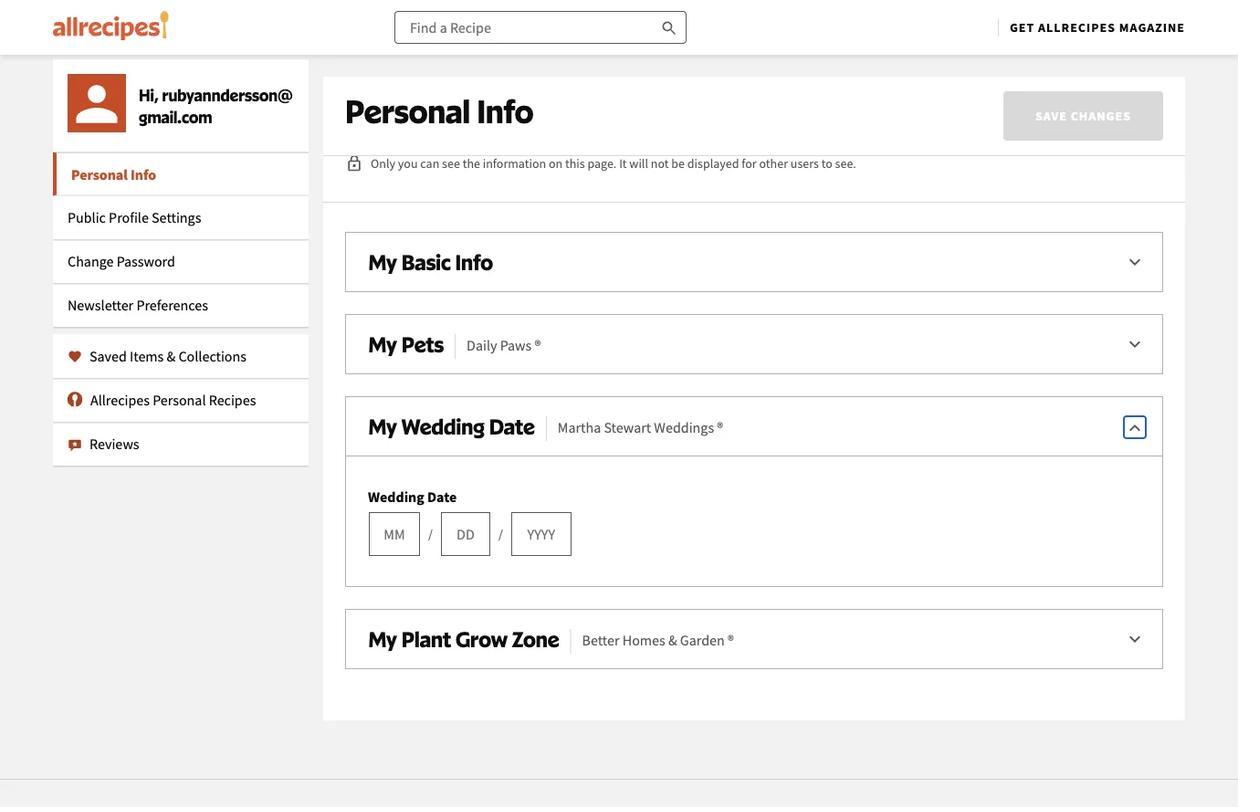 Task type: vqa. For each thing, say whether or not it's contained in the screenshot.
a
yes



Task type: describe. For each thing, give the bounding box(es) containing it.
0 horizontal spatial personal
[[71, 166, 128, 184]]

this inside these details will be used for all the meredith profiles associated with your email address. by filling out this information, you will receive a more personalized experience across all meredith websites.
[[1048, 91, 1073, 111]]

0 vertical spatial wedding
[[402, 413, 485, 439]]

1 vertical spatial wedding
[[368, 488, 425, 506]]

get allrecipes magazine
[[1010, 19, 1186, 36]]

personalized
[[505, 116, 593, 137]]

displayed
[[688, 155, 739, 172]]

personal info link
[[53, 152, 309, 196]]

daily paws ®
[[467, 336, 541, 354]]

chevron image for my plant grow zone
[[1124, 629, 1146, 651]]

preferences
[[136, 296, 208, 315]]

filling
[[979, 91, 1018, 111]]

homes
[[623, 631, 666, 649]]

newsletter
[[68, 296, 134, 315]]

1 vertical spatial date
[[427, 488, 457, 506]]

my for my wedding date
[[368, 413, 397, 439]]

paws
[[500, 336, 532, 354]]

DD field
[[441, 512, 490, 556]]

my for my plant grow zone
[[368, 626, 397, 652]]

users
[[791, 155, 819, 172]]

gmail.com
[[139, 107, 212, 126]]

1 vertical spatial for
[[742, 155, 757, 172]]

allrecipes inside 'link'
[[90, 391, 150, 410]]

saved items & collections link
[[53, 335, 309, 379]]

MM field
[[369, 512, 420, 556]]

& for garden
[[669, 631, 677, 649]]

settings
[[152, 209, 201, 227]]

1 horizontal spatial meredith
[[742, 116, 803, 137]]

daily
[[467, 336, 497, 354]]

my wedding date
[[368, 413, 535, 439]]

1 vertical spatial info
[[131, 166, 156, 184]]

Search text field
[[395, 11, 687, 44]]

get allrecipes magazine link
[[1010, 19, 1186, 36]]

a
[[454, 116, 462, 137]]

1 horizontal spatial you
[[398, 155, 418, 172]]

allrecipes personal recipes
[[90, 391, 256, 410]]

out
[[1021, 91, 1044, 111]]

2 horizontal spatial personal
[[345, 91, 470, 131]]

the inside these details will be used for all the meredith profiles associated with your email address. by filling out this information, you will receive a more personalized experience across all meredith websites.
[[566, 91, 588, 111]]

experience
[[596, 116, 671, 137]]

2 vertical spatial will
[[630, 155, 649, 172]]

0 horizontal spatial ®
[[535, 336, 541, 354]]

2 / from the left
[[499, 526, 503, 543]]

martha
[[558, 418, 601, 437]]

0 horizontal spatial all
[[546, 91, 562, 111]]

to
[[822, 155, 833, 172]]

1 / from the left
[[428, 526, 433, 543]]

other
[[760, 155, 788, 172]]

email
[[856, 91, 894, 111]]

public profile settings link
[[53, 196, 309, 240]]

recipes
[[209, 391, 256, 410]]

& for collections
[[167, 348, 176, 366]]

better homes & garden ®
[[582, 631, 734, 649]]

martha stewart weddings ®
[[558, 418, 724, 437]]

these details will be used for all the meredith profiles associated with your email address. by filling out this information, you will receive a more personalized experience across all meredith websites.
[[345, 91, 1162, 137]]

my for my pets
[[368, 331, 397, 357]]

basic
[[402, 249, 451, 275]]

profile
[[109, 209, 149, 227]]

address.
[[897, 91, 955, 111]]

1 horizontal spatial all
[[722, 116, 739, 137]]

be inside these details will be used for all the meredith profiles associated with your email address. by filling out this information, you will receive a more personalized experience across all meredith websites.
[[466, 91, 483, 111]]

for inside these details will be used for all the meredith profiles associated with your email address. by filling out this information, you will receive a more personalized experience across all meredith websites.
[[523, 91, 542, 111]]

zone
[[512, 626, 560, 652]]

stewart
[[604, 418, 651, 437]]

only
[[371, 155, 396, 172]]

my for my basic info
[[368, 249, 397, 275]]

YYYY field
[[511, 512, 572, 556]]

public
[[68, 209, 106, 227]]

wedding date
[[368, 488, 457, 506]]

see.
[[835, 155, 857, 172]]

1 horizontal spatial will
[[439, 91, 463, 111]]



Task type: locate. For each thing, give the bounding box(es) containing it.
rubyanndersson@ gmail.com
[[139, 85, 293, 126]]

chevron image
[[1124, 252, 1146, 274], [1124, 334, 1146, 356], [1124, 629, 1146, 651]]

1 vertical spatial ®
[[717, 418, 724, 437]]

collections
[[179, 348, 247, 366]]

® right 'weddings'
[[717, 418, 724, 437]]

chevron image for my pets
[[1124, 334, 1146, 356]]

1 horizontal spatial &
[[669, 631, 677, 649]]

1 vertical spatial chevron image
[[1124, 334, 1146, 356]]

by
[[959, 91, 976, 111]]

reviews link
[[53, 422, 309, 466]]

2 my from the top
[[368, 331, 397, 357]]

1 horizontal spatial /
[[499, 526, 503, 543]]

be up the more
[[466, 91, 483, 111]]

info right the basic
[[455, 249, 493, 275]]

change
[[68, 253, 114, 271]]

for right used
[[523, 91, 542, 111]]

1 vertical spatial be
[[672, 155, 685, 172]]

1 vertical spatial allrecipes
[[90, 391, 150, 410]]

2 chevron image from the top
[[1124, 334, 1146, 356]]

0 horizontal spatial allrecipes
[[90, 391, 150, 410]]

1 my from the top
[[368, 249, 397, 275]]

0 vertical spatial info
[[477, 91, 534, 131]]

used
[[487, 91, 520, 111]]

1 vertical spatial all
[[722, 116, 739, 137]]

not
[[651, 155, 669, 172]]

meredith
[[591, 91, 653, 111], [742, 116, 803, 137]]

can
[[420, 155, 440, 172]]

® right garden
[[728, 631, 734, 649]]

0 vertical spatial for
[[523, 91, 542, 111]]

1 horizontal spatial be
[[672, 155, 685, 172]]

get
[[1010, 19, 1035, 36]]

across
[[675, 116, 719, 137]]

you
[[345, 116, 371, 137], [398, 155, 418, 172]]

change password link
[[53, 240, 309, 284]]

you down these
[[345, 116, 371, 137]]

1 vertical spatial the
[[463, 155, 480, 172]]

for
[[523, 91, 542, 111], [742, 155, 757, 172]]

the
[[566, 91, 588, 111], [463, 155, 480, 172]]

info right a
[[477, 91, 534, 131]]

1 horizontal spatial ®
[[717, 418, 724, 437]]

will up a
[[439, 91, 463, 111]]

allrecipes
[[1039, 19, 1116, 36], [90, 391, 150, 410]]

my left plant
[[368, 626, 397, 652]]

the right see
[[463, 155, 480, 172]]

be right not
[[672, 155, 685, 172]]

allrecipes right the get
[[1039, 19, 1116, 36]]

magazine
[[1120, 19, 1186, 36]]

personal info up profile
[[71, 166, 156, 184]]

0 vertical spatial be
[[466, 91, 483, 111]]

0 vertical spatial date
[[489, 413, 535, 439]]

1 horizontal spatial allrecipes
[[1039, 19, 1116, 36]]

0 vertical spatial allrecipes
[[1039, 19, 1116, 36]]

my pets
[[368, 331, 444, 357]]

all up personalized
[[546, 91, 562, 111]]

personal up the can on the top of the page
[[345, 91, 470, 131]]

1 vertical spatial will
[[374, 116, 398, 137]]

my basic info
[[368, 249, 493, 275]]

0 horizontal spatial &
[[167, 348, 176, 366]]

0 horizontal spatial /
[[428, 526, 433, 543]]

2 vertical spatial info
[[455, 249, 493, 275]]

0 vertical spatial ®
[[535, 336, 541, 354]]

4 my from the top
[[368, 626, 397, 652]]

wedding
[[402, 413, 485, 439], [368, 488, 425, 506]]

page.
[[588, 155, 617, 172]]

& right homes
[[669, 631, 677, 649]]

& right items
[[167, 348, 176, 366]]

newsletter preferences link
[[53, 284, 309, 327]]

personal info
[[345, 91, 534, 131], [71, 166, 156, 184]]

these
[[345, 91, 386, 111]]

this right "out"
[[1048, 91, 1073, 111]]

0 horizontal spatial date
[[427, 488, 457, 506]]

will right it
[[630, 155, 649, 172]]

0 vertical spatial this
[[1048, 91, 1073, 111]]

allrecipes personal recipes link
[[53, 379, 309, 422]]

more
[[465, 116, 501, 137]]

public profile settings
[[68, 209, 201, 227]]

this right on
[[565, 155, 585, 172]]

0 horizontal spatial the
[[463, 155, 480, 172]]

only you can see the information on this page. it will not be displayed for other users to see.
[[371, 155, 857, 172]]

2 vertical spatial chevron image
[[1124, 629, 1146, 651]]

newsletter preferences
[[68, 296, 208, 315]]

/ right 'dd' field
[[499, 526, 503, 543]]

all down the associated
[[722, 116, 739, 137]]

1 vertical spatial personal
[[71, 166, 128, 184]]

0 vertical spatial personal
[[345, 91, 470, 131]]

wedding up mm field
[[368, 488, 425, 506]]

it
[[619, 155, 627, 172]]

items
[[130, 348, 164, 366]]

personal down the 'saved items & collections' link
[[153, 391, 206, 410]]

0 vertical spatial personal info
[[345, 91, 534, 131]]

personal inside 'link'
[[153, 391, 206, 410]]

weddings
[[654, 418, 714, 437]]

1 vertical spatial this
[[565, 155, 585, 172]]

hi,
[[139, 85, 162, 104]]

wedding up wedding date
[[402, 413, 485, 439]]

chevron image
[[1124, 417, 1146, 438]]

0 horizontal spatial you
[[345, 116, 371, 137]]

1 horizontal spatial personal info
[[345, 91, 534, 131]]

0 vertical spatial all
[[546, 91, 562, 111]]

plant
[[402, 626, 451, 652]]

personal up public
[[71, 166, 128, 184]]

associated
[[711, 91, 784, 111]]

3 my from the top
[[368, 413, 397, 439]]

password
[[117, 253, 175, 271]]

saved items & collections
[[90, 348, 247, 366]]

with
[[788, 91, 818, 111]]

1 horizontal spatial date
[[489, 413, 535, 439]]

0 vertical spatial meredith
[[591, 91, 653, 111]]

1 vertical spatial meredith
[[742, 116, 803, 137]]

my plant grow zone
[[368, 626, 560, 652]]

/ left 'dd' field
[[428, 526, 433, 543]]

information
[[483, 155, 546, 172]]

info up public profile settings
[[131, 166, 156, 184]]

my left the basic
[[368, 249, 397, 275]]

&
[[167, 348, 176, 366], [669, 631, 677, 649]]

date up 'dd' field
[[427, 488, 457, 506]]

my left pets
[[368, 331, 397, 357]]

info
[[477, 91, 534, 131], [131, 166, 156, 184], [455, 249, 493, 275]]

1 vertical spatial &
[[669, 631, 677, 649]]

all
[[546, 91, 562, 111], [722, 116, 739, 137]]

on
[[549, 155, 563, 172]]

1 horizontal spatial the
[[566, 91, 588, 111]]

information,
[[1076, 91, 1162, 111]]

1 vertical spatial personal info
[[71, 166, 156, 184]]

0 vertical spatial &
[[167, 348, 176, 366]]

2 horizontal spatial will
[[630, 155, 649, 172]]

will down these
[[374, 116, 398, 137]]

®
[[535, 336, 541, 354], [717, 418, 724, 437], [728, 631, 734, 649]]

profiles
[[656, 91, 708, 111]]

personal
[[345, 91, 470, 131], [71, 166, 128, 184], [153, 391, 206, 410]]

details
[[390, 91, 435, 111]]

date left martha
[[489, 413, 535, 439]]

pets
[[402, 331, 444, 357]]

rubyanndersson@
[[162, 85, 293, 104]]

1 chevron image from the top
[[1124, 252, 1146, 274]]

this
[[1048, 91, 1073, 111], [565, 155, 585, 172]]

you left the can on the top of the page
[[398, 155, 418, 172]]

reviews
[[90, 435, 139, 454]]

receive
[[402, 116, 450, 137]]

0 vertical spatial the
[[566, 91, 588, 111]]

0 vertical spatial you
[[345, 116, 371, 137]]

change password
[[68, 253, 175, 271]]

you inside these details will be used for all the meredith profiles associated with your email address. by filling out this information, you will receive a more personalized experience across all meredith websites.
[[345, 116, 371, 137]]

1 horizontal spatial this
[[1048, 91, 1073, 111]]

0 horizontal spatial personal info
[[71, 166, 156, 184]]

for left other
[[742, 155, 757, 172]]

personal info up the can on the top of the page
[[345, 91, 534, 131]]

see
[[442, 155, 460, 172]]

/
[[428, 526, 433, 543], [499, 526, 503, 543]]

0 vertical spatial will
[[439, 91, 463, 111]]

0 vertical spatial chevron image
[[1124, 252, 1146, 274]]

date
[[489, 413, 535, 439], [427, 488, 457, 506]]

3 chevron image from the top
[[1124, 629, 1146, 651]]

meredith up experience
[[591, 91, 653, 111]]

0 horizontal spatial for
[[523, 91, 542, 111]]

allrecipes up reviews
[[90, 391, 150, 410]]

2 vertical spatial personal
[[153, 391, 206, 410]]

your
[[821, 91, 852, 111]]

better
[[582, 631, 620, 649]]

0 horizontal spatial this
[[565, 155, 585, 172]]

be
[[466, 91, 483, 111], [672, 155, 685, 172]]

0 horizontal spatial be
[[466, 91, 483, 111]]

garden
[[680, 631, 725, 649]]

websites.
[[807, 116, 871, 137]]

® right paws
[[535, 336, 541, 354]]

1 vertical spatial you
[[398, 155, 418, 172]]

the up personalized
[[566, 91, 588, 111]]

saved
[[90, 348, 127, 366]]

0 horizontal spatial will
[[374, 116, 398, 137]]

my up wedding date
[[368, 413, 397, 439]]

meredith down the associated
[[742, 116, 803, 137]]

2 horizontal spatial ®
[[728, 631, 734, 649]]

0 horizontal spatial meredith
[[591, 91, 653, 111]]

1 horizontal spatial personal
[[153, 391, 206, 410]]

2 vertical spatial ®
[[728, 631, 734, 649]]

grow
[[456, 626, 508, 652]]

will
[[439, 91, 463, 111], [374, 116, 398, 137], [630, 155, 649, 172]]

my
[[368, 249, 397, 275], [368, 331, 397, 357], [368, 413, 397, 439], [368, 626, 397, 652]]

1 horizontal spatial for
[[742, 155, 757, 172]]



